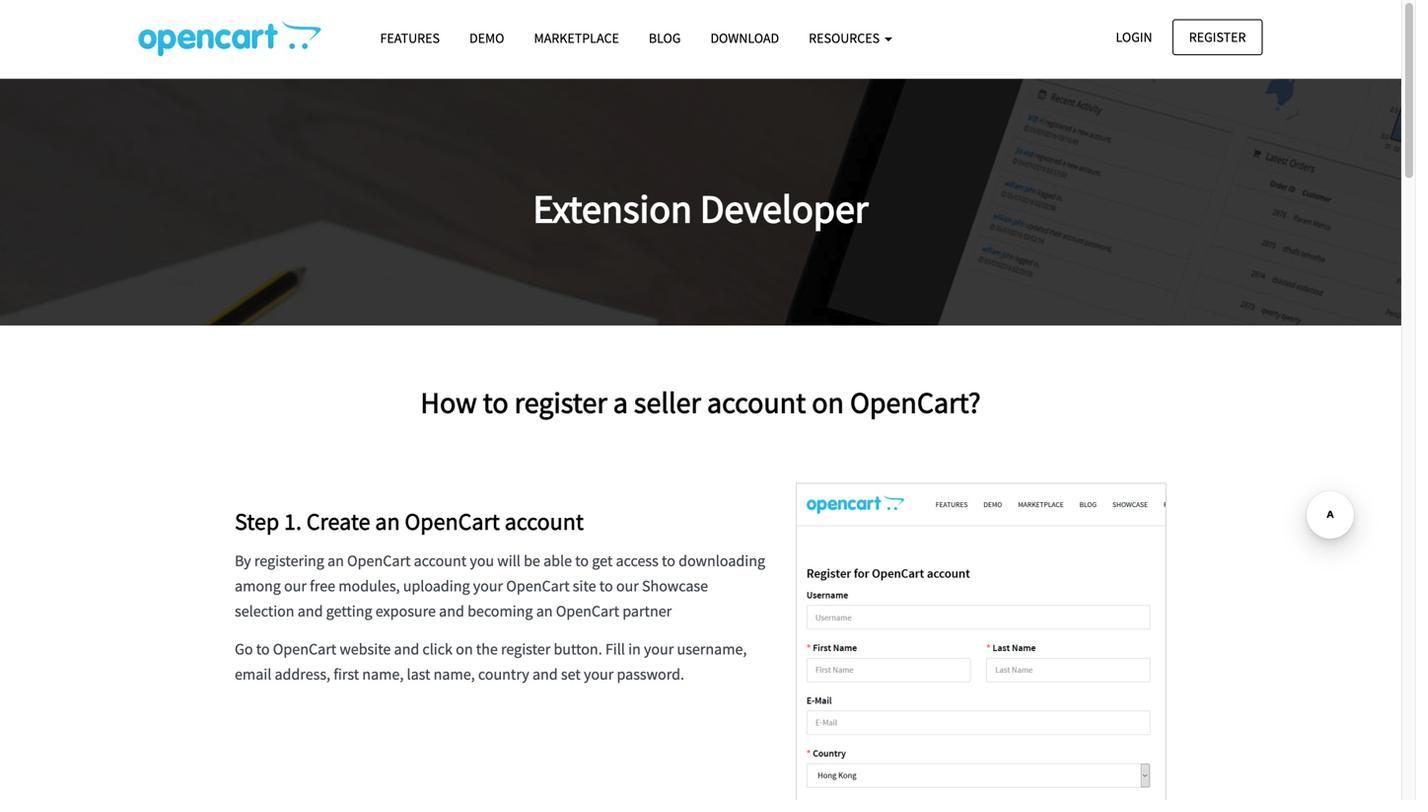 Task type: vqa. For each thing, say whether or not it's contained in the screenshot.
OpenCart Cloud - Invoice List image at the left
no



Task type: describe. For each thing, give the bounding box(es) containing it.
last
[[407, 664, 431, 684]]

set
[[561, 664, 581, 684]]

password.
[[617, 664, 685, 684]]

demo
[[470, 29, 505, 47]]

the
[[476, 639, 498, 659]]

blog
[[649, 29, 681, 47]]

on for the
[[456, 639, 473, 659]]

extension
[[533, 183, 693, 233]]

and down "uploading"
[[439, 602, 465, 621]]

0 horizontal spatial an
[[328, 551, 344, 571]]

first
[[334, 664, 359, 684]]

access
[[616, 551, 659, 571]]

selection
[[235, 602, 295, 621]]

among
[[235, 576, 281, 596]]

you
[[470, 551, 494, 571]]

and up last on the bottom
[[394, 639, 420, 659]]

how to register a seller account on opencart?
[[421, 384, 981, 421]]

and down free
[[298, 602, 323, 621]]

blog link
[[634, 21, 696, 55]]

1 name, from the left
[[362, 664, 404, 684]]

address,
[[275, 664, 331, 684]]

create
[[307, 507, 371, 536]]

opencart down site
[[556, 602, 620, 621]]

modules,
[[339, 576, 400, 596]]

to right site
[[600, 576, 613, 596]]

downloading
[[679, 551, 766, 571]]

resources link
[[794, 21, 908, 55]]

your inside by registering an opencart account you will be able to get access to downloading among our free modules, uploading your opencart site to our showcase selection and getting exposure and becoming an opencart partner
[[473, 576, 503, 596]]

features link
[[366, 21, 455, 55]]

1.
[[284, 507, 302, 536]]

account inside by registering an opencart account you will be able to get access to downloading among our free modules, uploading your opencart site to our showcase selection and getting exposure and becoming an opencart partner
[[414, 551, 467, 571]]

fill
[[606, 639, 625, 659]]

2 our from the left
[[617, 576, 639, 596]]

extension developer
[[533, 183, 869, 233]]

seller
[[634, 384, 702, 421]]

login
[[1116, 28, 1153, 46]]

2 horizontal spatial your
[[644, 639, 674, 659]]

opencart down be
[[506, 576, 570, 596]]

to right how
[[483, 384, 509, 421]]

resources
[[809, 29, 883, 47]]

how to be a seller of opencart? image
[[139, 21, 321, 56]]

opencart inside go to opencart website and click on the register button. fill in your username, email address, first name, last name, country and set your password.
[[273, 639, 337, 659]]

a
[[614, 384, 628, 421]]

opencart - create an opencart account image
[[796, 483, 1167, 800]]

website
[[340, 639, 391, 659]]

will
[[498, 551, 521, 571]]

opencart up the modules,
[[347, 551, 411, 571]]

to up showcase
[[662, 551, 676, 571]]

step 1. create an opencart account
[[235, 507, 584, 536]]

go
[[235, 639, 253, 659]]

to left get
[[575, 551, 589, 571]]

0 vertical spatial register
[[515, 384, 608, 421]]



Task type: locate. For each thing, give the bounding box(es) containing it.
name,
[[362, 664, 404, 684], [434, 664, 475, 684]]

download
[[711, 29, 780, 47]]

step
[[235, 507, 279, 536]]

on left the on the left of page
[[456, 639, 473, 659]]

your
[[473, 576, 503, 596], [644, 639, 674, 659], [584, 664, 614, 684]]

able
[[544, 551, 572, 571]]

1 our from the left
[[284, 576, 307, 596]]

register inside go to opencart website and click on the register button. fill in your username, email address, first name, last name, country and set your password.
[[501, 639, 551, 659]]

login link
[[1100, 19, 1170, 55]]

button.
[[554, 639, 603, 659]]

on
[[812, 384, 845, 421], [456, 639, 473, 659]]

account for seller
[[707, 384, 806, 421]]

country
[[478, 664, 530, 684]]

account right seller
[[707, 384, 806, 421]]

name, down website
[[362, 664, 404, 684]]

0 vertical spatial your
[[473, 576, 503, 596]]

2 horizontal spatial account
[[707, 384, 806, 421]]

1 horizontal spatial account
[[505, 507, 584, 536]]

features
[[380, 29, 440, 47]]

opencart up address,
[[273, 639, 337, 659]]

register up country
[[501, 639, 551, 659]]

2 vertical spatial an
[[536, 602, 553, 621]]

marketplace link
[[519, 21, 634, 55]]

1 horizontal spatial on
[[812, 384, 845, 421]]

your down you
[[473, 576, 503, 596]]

1 vertical spatial on
[[456, 639, 473, 659]]

demo link
[[455, 21, 519, 55]]

opencart?
[[851, 384, 981, 421]]

2 vertical spatial your
[[584, 664, 614, 684]]

your right 'in'
[[644, 639, 674, 659]]

username,
[[677, 639, 747, 659]]

on left opencart?
[[812, 384, 845, 421]]

2 horizontal spatial an
[[536, 602, 553, 621]]

1 vertical spatial account
[[505, 507, 584, 536]]

and left set at bottom left
[[533, 664, 558, 684]]

exposure
[[376, 602, 436, 621]]

1 vertical spatial your
[[644, 639, 674, 659]]

email
[[235, 664, 272, 684]]

our down registering
[[284, 576, 307, 596]]

opencart up you
[[405, 507, 500, 536]]

to
[[483, 384, 509, 421], [575, 551, 589, 571], [662, 551, 676, 571], [600, 576, 613, 596], [256, 639, 270, 659]]

an
[[375, 507, 400, 536], [328, 551, 344, 571], [536, 602, 553, 621]]

by
[[235, 551, 251, 571]]

register left a
[[515, 384, 608, 421]]

0 vertical spatial an
[[375, 507, 400, 536]]

in
[[629, 639, 641, 659]]

1 horizontal spatial our
[[617, 576, 639, 596]]

free
[[310, 576, 336, 596]]

1 vertical spatial register
[[501, 639, 551, 659]]

site
[[573, 576, 597, 596]]

account up "uploading"
[[414, 551, 467, 571]]

and
[[298, 602, 323, 621], [439, 602, 465, 621], [394, 639, 420, 659], [533, 664, 558, 684]]

an right becoming
[[536, 602, 553, 621]]

register
[[1190, 28, 1247, 46]]

developer
[[700, 183, 869, 233]]

to inside go to opencart website and click on the register button. fill in your username, email address, first name, last name, country and set your password.
[[256, 639, 270, 659]]

how
[[421, 384, 477, 421]]

be
[[524, 551, 541, 571]]

register
[[515, 384, 608, 421], [501, 639, 551, 659]]

0 horizontal spatial account
[[414, 551, 467, 571]]

registering
[[254, 551, 324, 571]]

download link
[[696, 21, 794, 55]]

0 vertical spatial on
[[812, 384, 845, 421]]

showcase
[[642, 576, 709, 596]]

account
[[707, 384, 806, 421], [505, 507, 584, 536], [414, 551, 467, 571]]

0 horizontal spatial on
[[456, 639, 473, 659]]

getting
[[326, 602, 373, 621]]

2 name, from the left
[[434, 664, 475, 684]]

click
[[423, 639, 453, 659]]

register link
[[1173, 19, 1263, 55]]

our down access
[[617, 576, 639, 596]]

our
[[284, 576, 307, 596], [617, 576, 639, 596]]

marketplace
[[534, 29, 619, 47]]

0 horizontal spatial your
[[473, 576, 503, 596]]

account for opencart
[[505, 507, 584, 536]]

uploading
[[403, 576, 470, 596]]

get
[[592, 551, 613, 571]]

2 vertical spatial account
[[414, 551, 467, 571]]

on inside go to opencart website and click on the register button. fill in your username, email address, first name, last name, country and set your password.
[[456, 639, 473, 659]]

an up free
[[328, 551, 344, 571]]

an right 'create'
[[375, 507, 400, 536]]

1 horizontal spatial an
[[375, 507, 400, 536]]

name, down click
[[434, 664, 475, 684]]

1 horizontal spatial name,
[[434, 664, 475, 684]]

go to opencart website and click on the register button. fill in your username, email address, first name, last name, country and set your password.
[[235, 639, 747, 684]]

0 horizontal spatial name,
[[362, 664, 404, 684]]

1 horizontal spatial your
[[584, 664, 614, 684]]

opencart
[[405, 507, 500, 536], [347, 551, 411, 571], [506, 576, 570, 596], [556, 602, 620, 621], [273, 639, 337, 659]]

to right go
[[256, 639, 270, 659]]

by registering an opencart account you will be able to get access to downloading among our free modules, uploading your opencart site to our showcase selection and getting exposure and becoming an opencart partner
[[235, 551, 766, 621]]

account up be
[[505, 507, 584, 536]]

becoming
[[468, 602, 533, 621]]

partner
[[623, 602, 672, 621]]

your right set at bottom left
[[584, 664, 614, 684]]

1 vertical spatial an
[[328, 551, 344, 571]]

on for opencart?
[[812, 384, 845, 421]]

0 horizontal spatial our
[[284, 576, 307, 596]]

0 vertical spatial account
[[707, 384, 806, 421]]



